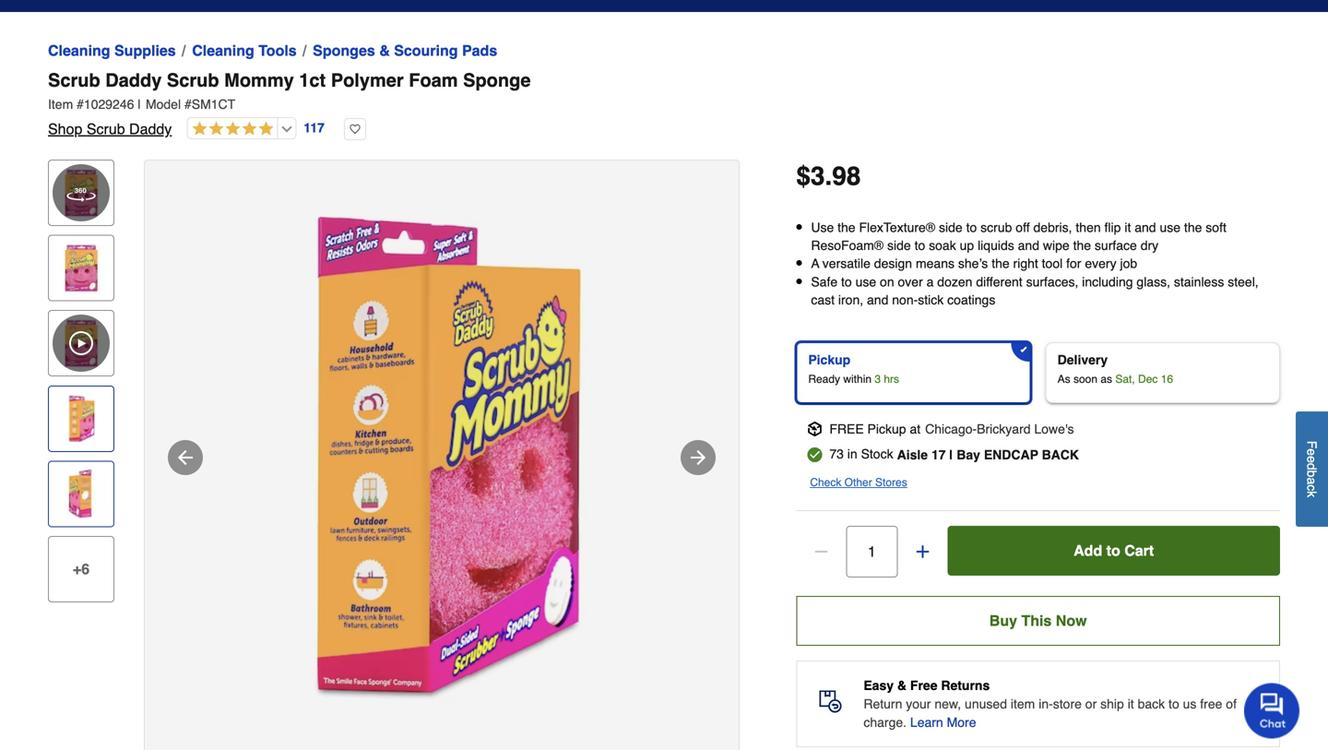 Task type: vqa. For each thing, say whether or not it's contained in the screenshot.
the all within shop All Departments link
no



Task type: locate. For each thing, give the bounding box(es) containing it.
cleaning up item
[[48, 42, 110, 59]]

side down flextexture®
[[888, 238, 911, 253]]

use left on
[[856, 274, 877, 289]]

other
[[845, 476, 873, 489]]

pickup up ready
[[809, 352, 851, 367]]

1 horizontal spatial side
[[939, 220, 963, 235]]

0 vertical spatial &
[[379, 42, 390, 59]]

pads
[[462, 42, 497, 59]]

& up "polymer" at top left
[[379, 42, 390, 59]]

1 vertical spatial |
[[950, 447, 953, 462]]

1 horizontal spatial pickup
[[868, 422, 907, 436]]

a
[[811, 256, 820, 271]]

a inside f e e d b a c k button
[[1305, 477, 1320, 484]]

1 vertical spatial use
[[856, 274, 877, 289]]

arrow left image
[[174, 447, 197, 469]]

stock
[[861, 447, 894, 461]]

cast
[[811, 292, 835, 307]]

check
[[810, 476, 842, 489]]

3 left hrs
[[875, 373, 881, 386]]

1 horizontal spatial |
[[950, 447, 953, 462]]

versatile
[[823, 256, 871, 271]]

1 vertical spatial pickup
[[868, 422, 907, 436]]

& inside easy & free returns return your new, unused item in-store or ship it back to us free of charge.
[[898, 678, 907, 693]]

it right flip
[[1125, 220, 1131, 235]]

0 horizontal spatial use
[[856, 274, 877, 289]]

1 vertical spatial 3
[[875, 373, 881, 386]]

1 vertical spatial and
[[1018, 238, 1040, 253]]

4.9 stars image
[[188, 121, 273, 138]]

0 vertical spatial daddy
[[105, 70, 162, 91]]

scrub daddy scrub mommy 1ct polymer foam sponge item # 1029246 | model # sm1ct
[[48, 70, 531, 112]]

& left free
[[898, 678, 907, 693]]

cleaning supplies
[[48, 42, 176, 59]]

|
[[138, 97, 141, 112], [950, 447, 953, 462]]

d
[[1305, 463, 1320, 470]]

# right model
[[184, 97, 192, 112]]

dry
[[1141, 238, 1159, 253]]

0 horizontal spatial pickup
[[809, 352, 851, 367]]

cleaning up mommy
[[192, 42, 254, 59]]

+6
[[73, 560, 90, 578]]

1 vertical spatial a
[[1305, 477, 1320, 484]]

3 inside pickup ready within 3 hrs
[[875, 373, 881, 386]]

non-
[[892, 292, 918, 307]]

flextexture®
[[859, 220, 936, 235]]

sponges & scouring pads link
[[313, 40, 497, 62]]

& inside the sponges & scouring pads link
[[379, 42, 390, 59]]

wipe
[[1043, 238, 1070, 253]]

cleaning tools link
[[192, 40, 297, 62]]

option group
[[789, 335, 1288, 411]]

1 horizontal spatial a
[[1305, 477, 1320, 484]]

safe
[[811, 274, 838, 289]]

daddy down supplies
[[105, 70, 162, 91]]

# right item
[[77, 97, 84, 112]]

3
[[811, 161, 825, 191], [875, 373, 881, 386]]

at
[[910, 422, 921, 436]]

1ct
[[299, 70, 326, 91]]

$
[[797, 161, 811, 191]]

model
[[146, 97, 181, 112]]

| inside scrub daddy scrub mommy 1ct polymer foam sponge item # 1029246 | model # sm1ct
[[138, 97, 141, 112]]

scrub
[[48, 70, 100, 91], [167, 70, 219, 91], [87, 120, 125, 137]]

1 horizontal spatial &
[[898, 678, 907, 693]]

1 vertical spatial it
[[1128, 697, 1135, 711]]

buy this now button
[[797, 596, 1281, 646]]

and
[[1135, 220, 1157, 235], [1018, 238, 1040, 253], [867, 292, 889, 307]]

use
[[811, 220, 834, 235]]

the down then
[[1074, 238, 1092, 253]]

it
[[1125, 220, 1131, 235], [1128, 697, 1135, 711]]

she's
[[958, 256, 988, 271]]

chat invite button image
[[1245, 682, 1301, 739]]

and up right
[[1018, 238, 1040, 253]]

in-
[[1039, 697, 1053, 711]]

Stepper number input field with increment and decrement buttons number field
[[846, 526, 898, 578]]

e
[[1305, 449, 1320, 456], [1305, 456, 1320, 463]]

or
[[1086, 697, 1097, 711]]

None search field
[[473, 0, 977, 12]]

side
[[939, 220, 963, 235], [888, 238, 911, 253]]

73 in stock aisle 17 | bay endcap back
[[830, 447, 1079, 462]]

1 horizontal spatial 3
[[875, 373, 881, 386]]

to right "add"
[[1107, 542, 1121, 559]]

1 # from the left
[[77, 97, 84, 112]]

1 cleaning from the left
[[48, 42, 110, 59]]

& for sponges
[[379, 42, 390, 59]]

easy & free returns return your new, unused item in-store or ship it back to us free of charge.
[[864, 678, 1237, 730]]

0 vertical spatial use
[[1160, 220, 1181, 235]]

aisle
[[897, 447, 928, 462]]

to
[[967, 220, 977, 235], [915, 238, 926, 253], [841, 274, 852, 289], [1107, 542, 1121, 559], [1169, 697, 1180, 711]]

pickup up stock
[[868, 422, 907, 436]]

buy
[[990, 612, 1018, 629]]

to left us
[[1169, 697, 1180, 711]]

2 e from the top
[[1305, 456, 1320, 463]]

us
[[1183, 697, 1197, 711]]

daddy down model
[[129, 120, 172, 137]]

right
[[1014, 256, 1039, 271]]

item
[[1011, 697, 1035, 711]]

1 horizontal spatial #
[[184, 97, 192, 112]]

a up the stick
[[927, 274, 934, 289]]

free pickup at chicago-brickyard lowe's
[[830, 422, 1074, 436]]

brickyard
[[977, 422, 1031, 436]]

up
[[960, 238, 974, 253]]

e up the b
[[1305, 456, 1320, 463]]

e up d
[[1305, 449, 1320, 456]]

pickup ready within 3 hrs
[[809, 352, 900, 386]]

flip
[[1105, 220, 1121, 235]]

check other stores
[[810, 476, 908, 489]]

side up soak
[[939, 220, 963, 235]]

0 horizontal spatial |
[[138, 97, 141, 112]]

f
[[1305, 441, 1320, 449]]

different
[[976, 274, 1023, 289]]

| inside "73 in stock aisle 17 | bay endcap back"
[[950, 447, 953, 462]]

0 vertical spatial it
[[1125, 220, 1131, 235]]

surfaces,
[[1026, 274, 1079, 289]]

scrub down 1029246
[[87, 120, 125, 137]]

the up different
[[992, 256, 1010, 271]]

0 vertical spatial a
[[927, 274, 934, 289]]

add
[[1074, 542, 1103, 559]]

1 vertical spatial side
[[888, 238, 911, 253]]

0 horizontal spatial 3
[[811, 161, 825, 191]]

2 # from the left
[[184, 97, 192, 112]]

soft
[[1206, 220, 1227, 235]]

0 horizontal spatial cleaning
[[48, 42, 110, 59]]

including
[[1082, 274, 1133, 289]]

scrub daddy  #sm1ct - thumbnail image
[[53, 240, 110, 297]]

scouring
[[394, 42, 458, 59]]

2 cleaning from the left
[[192, 42, 254, 59]]

scrub
[[981, 220, 1012, 235]]

use
[[1160, 220, 1181, 235], [856, 274, 877, 289]]

f e e d b a c k button
[[1296, 411, 1329, 527]]

1 horizontal spatial cleaning
[[192, 42, 254, 59]]

to up up
[[967, 220, 977, 235]]

#
[[77, 97, 84, 112], [184, 97, 192, 112]]

0 vertical spatial pickup
[[809, 352, 851, 367]]

1029246
[[84, 97, 134, 112]]

check other stores button
[[810, 473, 908, 492]]

0 horizontal spatial &
[[379, 42, 390, 59]]

1 horizontal spatial use
[[1160, 220, 1181, 235]]

stainless
[[1174, 274, 1225, 289]]

1 vertical spatial daddy
[[129, 120, 172, 137]]

0 vertical spatial side
[[939, 220, 963, 235]]

sponge
[[463, 70, 531, 91]]

3 left 98 at the right of the page
[[811, 161, 825, 191]]

then
[[1076, 220, 1101, 235]]

$ 3 . 98
[[797, 161, 861, 191]]

arrow right image
[[687, 447, 710, 469]]

check circle filled image
[[808, 447, 822, 462]]

2 horizontal spatial and
[[1135, 220, 1157, 235]]

it inside easy & free returns return your new, unused item in-store or ship it back to us free of charge.
[[1128, 697, 1135, 711]]

0 vertical spatial |
[[138, 97, 141, 112]]

debris,
[[1034, 220, 1073, 235]]

use left soft
[[1160, 220, 1181, 235]]

iron,
[[839, 292, 864, 307]]

ready
[[809, 373, 841, 386]]

0 horizontal spatial and
[[867, 292, 889, 307]]

0 horizontal spatial #
[[77, 97, 84, 112]]

1 horizontal spatial and
[[1018, 238, 1040, 253]]

it right ship at the right bottom
[[1128, 697, 1135, 711]]

and down on
[[867, 292, 889, 307]]

0 horizontal spatial a
[[927, 274, 934, 289]]

cleaning for cleaning tools
[[192, 42, 254, 59]]

+6 button
[[48, 536, 114, 602]]

mommy
[[224, 70, 294, 91]]

sm1ct
[[192, 97, 235, 112]]

| right '17'
[[950, 447, 953, 462]]

1 vertical spatial &
[[898, 678, 907, 693]]

| left model
[[138, 97, 141, 112]]

a up k
[[1305, 477, 1320, 484]]

sponges
[[313, 42, 375, 59]]

and up dry
[[1135, 220, 1157, 235]]



Task type: describe. For each thing, give the bounding box(es) containing it.
learn
[[911, 715, 944, 730]]

free
[[1201, 697, 1223, 711]]

easy
[[864, 678, 894, 693]]

add to cart
[[1074, 542, 1154, 559]]

charge.
[[864, 715, 907, 730]]

hrs
[[884, 373, 900, 386]]

glass,
[[1137, 274, 1171, 289]]

design
[[874, 256, 913, 271]]

minus image
[[812, 542, 831, 561]]

dozen
[[938, 274, 973, 289]]

on
[[880, 274, 895, 289]]

endcap
[[984, 447, 1039, 462]]

as
[[1101, 373, 1113, 386]]

c
[[1305, 484, 1320, 491]]

item
[[48, 97, 73, 112]]

for
[[1067, 256, 1082, 271]]

16
[[1161, 373, 1174, 386]]

plus image
[[914, 542, 932, 561]]

item number 1 0 2 9 2 4 6 and model number s m 1 c t element
[[48, 95, 1281, 113]]

in
[[848, 447, 858, 461]]

0 vertical spatial 3
[[811, 161, 825, 191]]

a inside use the flextexture® side to scrub off debris, then flip it and use the soft resofoam® side to soak up liquids and wipe the surface dry a versatile design means she's the right tool for every job safe to use on over a dozen different surfaces, including glass, stainless steel, cast iron, and non-stick coatings
[[927, 274, 934, 289]]

.
[[825, 161, 832, 191]]

0 horizontal spatial side
[[888, 238, 911, 253]]

cleaning for cleaning supplies
[[48, 42, 110, 59]]

to down "versatile"
[[841, 274, 852, 289]]

supplies
[[114, 42, 176, 59]]

delivery as soon as sat, dec 16
[[1058, 352, 1174, 386]]

daddy inside scrub daddy scrub mommy 1ct polymer foam sponge item # 1029246 | model # sm1ct
[[105, 70, 162, 91]]

the up resofoam®
[[838, 220, 856, 235]]

every
[[1085, 256, 1117, 271]]

f e e d b a c k
[[1305, 441, 1320, 497]]

bay
[[957, 447, 981, 462]]

to inside button
[[1107, 542, 1121, 559]]

tools
[[259, 42, 297, 59]]

new,
[[935, 697, 962, 711]]

scrub daddy  #sm1ct - thumbnail3 image
[[53, 465, 110, 523]]

scrub up the sm1ct
[[167, 70, 219, 91]]

shop scrub daddy
[[48, 120, 172, 137]]

surface
[[1095, 238, 1137, 253]]

heart outline image
[[344, 118, 366, 140]]

1 e from the top
[[1305, 449, 1320, 456]]

73
[[830, 447, 844, 461]]

sat,
[[1116, 373, 1135, 386]]

within
[[844, 373, 872, 386]]

pickup image
[[808, 422, 822, 436]]

more
[[947, 715, 977, 730]]

pickup inside pickup ready within 3 hrs
[[809, 352, 851, 367]]

means
[[916, 256, 955, 271]]

scrub up item
[[48, 70, 100, 91]]

sponges & scouring pads
[[313, 42, 497, 59]]

back
[[1138, 697, 1165, 711]]

k
[[1305, 491, 1320, 497]]

98
[[832, 161, 861, 191]]

to inside easy & free returns return your new, unused item in-store or ship it back to us free of charge.
[[1169, 697, 1180, 711]]

steel,
[[1228, 274, 1259, 289]]

stores
[[876, 476, 908, 489]]

117
[[304, 121, 325, 135]]

option group containing pickup
[[789, 335, 1288, 411]]

b
[[1305, 470, 1320, 477]]

free
[[911, 678, 938, 693]]

scrub daddy  #sm1ct - thumbnail2 image
[[53, 390, 110, 447]]

cart
[[1125, 542, 1154, 559]]

2 vertical spatial and
[[867, 292, 889, 307]]

unused
[[965, 697, 1008, 711]]

the left soft
[[1185, 220, 1203, 235]]

to left soak
[[915, 238, 926, 253]]

return
[[864, 697, 903, 711]]

job
[[1121, 256, 1138, 271]]

add to cart button
[[948, 526, 1281, 576]]

& for easy
[[898, 678, 907, 693]]

cleaning supplies link
[[48, 40, 176, 62]]

scrub daddy  #sm1ct - 2 image
[[145, 161, 739, 750]]

stick
[[918, 292, 944, 307]]

use the flextexture® side to scrub off debris, then flip it and use the soft resofoam® side to soak up liquids and wipe the surface dry a versatile design means she's the right tool for every job safe to use on over a dozen different surfaces, including glass, stainless steel, cast iron, and non-stick coatings
[[811, 220, 1259, 307]]

foam
[[409, 70, 458, 91]]

coatings
[[948, 292, 996, 307]]

store
[[1053, 697, 1082, 711]]

ship
[[1101, 697, 1125, 711]]

now
[[1056, 612, 1087, 629]]

learn more
[[911, 715, 977, 730]]

cleaning tools
[[192, 42, 297, 59]]

shop
[[48, 120, 82, 137]]

chicago-
[[926, 422, 977, 436]]

it inside use the flextexture® side to scrub off debris, then flip it and use the soft resofoam® side to soak up liquids and wipe the surface dry a versatile design means she's the right tool for every job safe to use on over a dozen different surfaces, including glass, stainless steel, cast iron, and non-stick coatings
[[1125, 220, 1131, 235]]

0 vertical spatial and
[[1135, 220, 1157, 235]]

this
[[1022, 612, 1052, 629]]

free
[[830, 422, 864, 436]]

liquids
[[978, 238, 1015, 253]]

of
[[1226, 697, 1237, 711]]

lowe's
[[1035, 422, 1074, 436]]

back
[[1042, 447, 1079, 462]]

soon
[[1074, 373, 1098, 386]]

over
[[898, 274, 923, 289]]



